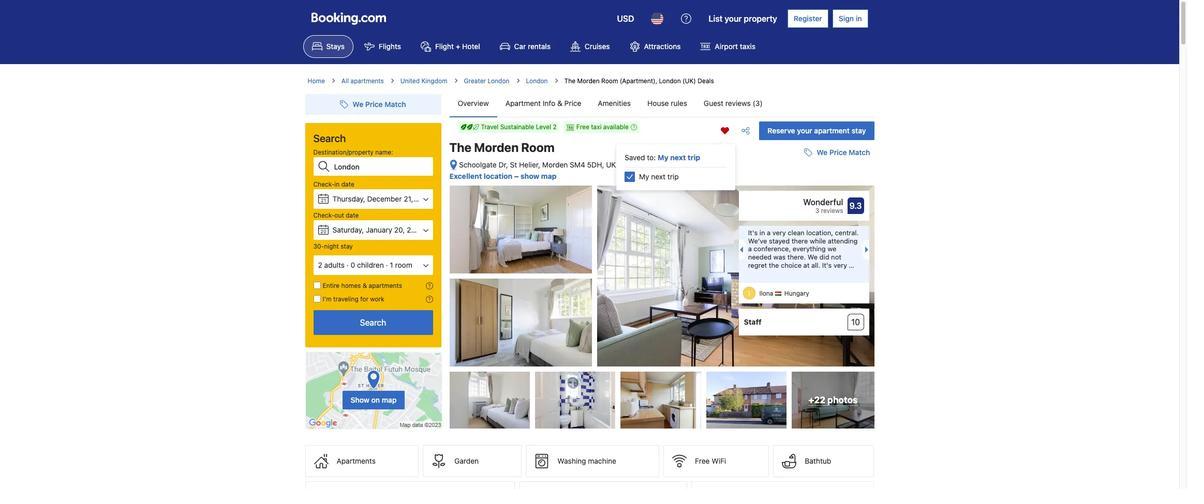 Task type: vqa. For each thing, say whether or not it's contained in the screenshot.
TRAVELLING
no



Task type: describe. For each thing, give the bounding box(es) containing it.
scored 10 element
[[847, 314, 864, 331]]

sign
[[839, 14, 854, 23]]

reviews inside wonderful 3 reviews
[[821, 207, 843, 215]]

garden button
[[423, 446, 522, 478]]

2023
[[415, 195, 433, 203]]

0 vertical spatial very
[[772, 229, 786, 237]]

free wifi
[[695, 457, 726, 466]]

apartment
[[814, 126, 850, 135]]

in for check-
[[334, 181, 340, 188]]

home link
[[308, 77, 325, 86]]

show
[[520, 172, 539, 180]]

it's in a very clean location, central. we've stayed there while attending a conference, everything we needed was there.  we did not regret the choice at all. it's very …
[[748, 229, 859, 269]]

2 london from the left
[[526, 77, 548, 85]]

we price match for bottom we price match dropdown button
[[817, 148, 870, 157]]

search button
[[313, 310, 433, 335]]

1 vertical spatial next
[[651, 172, 666, 181]]

0 horizontal spatial reviews
[[725, 99, 751, 108]]

sustainable
[[500, 123, 534, 131]]

check- for in
[[313, 181, 334, 188]]

at
[[803, 261, 810, 269]]

i'm
[[323, 295, 332, 303]]

rated wonderful element
[[744, 196, 843, 209]]

hungary
[[784, 290, 809, 298]]

next image
[[865, 247, 871, 253]]

(uk)
[[683, 77, 696, 85]]

date for check-in date
[[341, 181, 354, 188]]

2 adults · 0 children · 1 room button
[[313, 256, 433, 275]]

the for the morden room
[[449, 140, 472, 155]]

location,
[[806, 229, 833, 237]]

stays link
[[303, 35, 353, 58]]

uk,
[[606, 160, 618, 169]]

0 horizontal spatial my
[[639, 172, 649, 181]]

united kingdom link
[[400, 77, 447, 86]]

dr,
[[499, 160, 508, 169]]

the for the morden room (apartment), london (uk) deals
[[564, 77, 576, 85]]

rentals
[[528, 42, 551, 51]]

guest
[[704, 99, 724, 108]]

st
[[510, 160, 517, 169]]

homes
[[341, 282, 361, 290]]

all apartments link
[[341, 77, 384, 86]]

we for bottom we price match dropdown button
[[817, 148, 828, 157]]

car
[[514, 42, 526, 51]]

house
[[647, 99, 669, 108]]

1 vertical spatial a
[[748, 245, 752, 253]]

0 vertical spatial a
[[767, 229, 771, 237]]

on
[[371, 396, 380, 404]]

greater
[[464, 77, 486, 85]]

entire
[[323, 282, 340, 290]]

we for we price match dropdown button inside the search section
[[353, 100, 363, 109]]

flight + hotel
[[435, 42, 480, 51]]

available
[[603, 123, 629, 131]]

1 london from the left
[[488, 77, 509, 85]]

saved
[[625, 153, 645, 162]]

1 vertical spatial trip
[[667, 172, 679, 181]]

usd
[[617, 14, 634, 23]]

2024
[[407, 226, 424, 234]]

house rules link
[[639, 90, 695, 117]]

we inside the it's in a very clean location, central. we've stayed there while attending a conference, everything we needed was there.  we did not regret the choice at all. it's very …
[[808, 253, 818, 261]]

the morden room (apartment), london (uk) deals
[[564, 77, 714, 85]]

Where are you going? field
[[330, 157, 433, 176]]

10
[[851, 318, 860, 327]]

january
[[366, 226, 392, 234]]

20,
[[394, 226, 405, 234]]

car rentals link
[[491, 35, 559, 58]]

wonderful 3 reviews
[[803, 198, 843, 215]]

we
[[828, 245, 836, 253]]

we'll show you stays where you can have the entire place to yourself image
[[426, 283, 433, 290]]

your for reserve
[[797, 126, 812, 135]]

travel
[[481, 123, 499, 131]]

reserve your apartment stay
[[768, 126, 866, 135]]

1 horizontal spatial it's
[[822, 261, 832, 269]]

2 adults · 0 children · 1 room
[[318, 261, 412, 270]]

sm4
[[570, 160, 585, 169]]

deals
[[698, 77, 714, 85]]

home
[[308, 77, 325, 85]]

0 vertical spatial it's
[[748, 229, 758, 237]]

show
[[351, 396, 369, 404]]

2 · from the left
[[386, 261, 388, 270]]

attending
[[828, 237, 858, 245]]

house rules
[[647, 99, 687, 108]]

price for bottom we price match dropdown button
[[829, 148, 847, 157]]

everything
[[793, 245, 826, 253]]

airport taxis link
[[692, 35, 764, 58]]

thursday,
[[332, 195, 365, 203]]

excellent
[[449, 172, 482, 180]]

booking.com image
[[311, 12, 386, 25]]

travel sustainable level 2
[[481, 123, 557, 131]]

there
[[792, 237, 808, 245]]

price for we price match dropdown button inside the search section
[[365, 100, 383, 109]]

bathtub
[[805, 457, 831, 466]]

30-night stay
[[313, 243, 353, 250]]

stayed
[[769, 237, 790, 245]]

kingdom inside schoolgate dr, st helier, morden sm4 5dh, uk, london, united kingdom – excellent location – show map
[[673, 160, 703, 169]]

1 vertical spatial very
[[834, 261, 847, 269]]

clean
[[788, 229, 805, 237]]

amenities link
[[590, 90, 639, 117]]

wifi
[[712, 457, 726, 466]]

united inside schoolgate dr, st helier, morden sm4 5dh, uk, london, united kingdom – excellent location – show map
[[649, 160, 671, 169]]

(3)
[[753, 99, 763, 108]]

taxi
[[591, 123, 602, 131]]

& for apartments
[[363, 282, 367, 290]]

schoolgate
[[459, 160, 497, 169]]

stay inside search section
[[341, 243, 353, 250]]

wonderful
[[803, 198, 843, 207]]

for
[[360, 295, 368, 303]]

search inside button
[[360, 318, 386, 328]]

sign in link
[[833, 9, 868, 28]]

all.
[[811, 261, 820, 269]]

register link
[[788, 9, 828, 28]]

9.3
[[850, 201, 862, 211]]

free taxi available
[[576, 123, 629, 131]]

did
[[819, 253, 829, 261]]

sign in
[[839, 14, 862, 23]]

staff
[[744, 318, 762, 327]]

all
[[341, 77, 349, 85]]



Task type: locate. For each thing, give the bounding box(es) containing it.
0 vertical spatial morden
[[577, 77, 600, 85]]

morden inside schoolgate dr, st helier, morden sm4 5dh, uk, london, united kingdom – excellent location – show map
[[542, 160, 568, 169]]

1 horizontal spatial morden
[[542, 160, 568, 169]]

1 horizontal spatial price
[[564, 99, 581, 108]]

0 vertical spatial apartments
[[351, 77, 384, 85]]

1 vertical spatial the
[[449, 140, 472, 155]]

1 vertical spatial your
[[797, 126, 812, 135]]

stay
[[852, 126, 866, 135], [341, 243, 353, 250]]

· left 0
[[347, 261, 349, 270]]

1 horizontal spatial stay
[[852, 126, 866, 135]]

trip
[[688, 153, 700, 162], [667, 172, 679, 181]]

0 vertical spatial we
[[353, 100, 363, 109]]

0 vertical spatial reviews
[[725, 99, 751, 108]]

0 vertical spatial my
[[658, 153, 669, 162]]

list your property link
[[702, 6, 783, 31]]

your inside reserve your apartment stay button
[[797, 126, 812, 135]]

washing machine
[[557, 457, 616, 466]]

stay inside reserve your apartment stay button
[[852, 126, 866, 135]]

guest reviews (3)
[[704, 99, 763, 108]]

london up apartment info & price at the left top
[[526, 77, 548, 85]]

search
[[313, 132, 346, 144], [360, 318, 386, 328]]

stay right 'apartment'
[[852, 126, 866, 135]]

0 vertical spatial search
[[313, 132, 346, 144]]

reviews
[[725, 99, 751, 108], [821, 207, 843, 215]]

free inside button
[[695, 457, 710, 466]]

a right previous image
[[748, 245, 752, 253]]

it's right all.
[[822, 261, 832, 269]]

scored 9.3 element
[[847, 198, 864, 214]]

check-in date
[[313, 181, 354, 188]]

+22 photos
[[808, 395, 858, 406]]

in for sign
[[856, 14, 862, 23]]

we inside search section
[[353, 100, 363, 109]]

united down flights
[[400, 77, 420, 85]]

date
[[341, 181, 354, 188], [346, 212, 359, 219]]

1 vertical spatial my
[[639, 172, 649, 181]]

1 vertical spatial apartments
[[369, 282, 402, 290]]

21
[[321, 198, 326, 203]]

0 vertical spatial in
[[856, 14, 862, 23]]

1 horizontal spatial trip
[[688, 153, 700, 162]]

0 horizontal spatial next
[[651, 172, 666, 181]]

1 horizontal spatial reviews
[[821, 207, 843, 215]]

apartments inside search section
[[369, 282, 402, 290]]

the right london link
[[564, 77, 576, 85]]

free for free wifi
[[695, 457, 710, 466]]

kingdom inside 'link'
[[421, 77, 447, 85]]

work
[[370, 295, 384, 303]]

reserve your apartment stay button
[[759, 122, 874, 140]]

1 horizontal spatial free
[[695, 457, 710, 466]]

your right list
[[725, 14, 742, 23]]

reviews left (3) on the top right
[[725, 99, 751, 108]]

0 horizontal spatial free
[[576, 123, 589, 131]]

united kingdom
[[400, 77, 447, 85]]

we price match down 'apartment'
[[817, 148, 870, 157]]

your inside list your property link
[[725, 14, 742, 23]]

check- down 21
[[313, 212, 334, 219]]

price right info
[[564, 99, 581, 108]]

flight
[[435, 42, 454, 51]]

night
[[324, 243, 339, 250]]

1 vertical spatial 2
[[318, 261, 322, 270]]

saved to: my next trip
[[625, 153, 700, 162]]

0 vertical spatial free
[[576, 123, 589, 131]]

united up my next trip
[[649, 160, 671, 169]]

0 horizontal spatial 2
[[318, 261, 322, 270]]

0 vertical spatial the
[[564, 77, 576, 85]]

greater london
[[464, 77, 509, 85]]

& inside "link"
[[557, 99, 562, 108]]

stay right night
[[341, 243, 353, 250]]

1 vertical spatial map
[[382, 396, 397, 404]]

0 vertical spatial date
[[341, 181, 354, 188]]

& for price
[[557, 99, 562, 108]]

we price match button inside search section
[[336, 95, 410, 114]]

0 vertical spatial stay
[[852, 126, 866, 135]]

0 vertical spatial we price match
[[353, 100, 406, 109]]

0 horizontal spatial price
[[365, 100, 383, 109]]

taxis
[[740, 42, 756, 51]]

match down 'apartment'
[[849, 148, 870, 157]]

1 horizontal spatial london
[[526, 77, 548, 85]]

map right show
[[541, 172, 557, 180]]

car rentals
[[514, 42, 551, 51]]

next
[[670, 153, 686, 162], [651, 172, 666, 181]]

& up for
[[363, 282, 367, 290]]

we price match button down 'apartment'
[[800, 143, 874, 162]]

1 vertical spatial we price match button
[[800, 143, 874, 162]]

0 vertical spatial &
[[557, 99, 562, 108]]

1 vertical spatial check-
[[313, 212, 334, 219]]

if you select this option, we'll show you popular business travel features like breakfast, wifi and free parking. image
[[426, 296, 433, 303], [426, 296, 433, 303]]

&
[[557, 99, 562, 108], [363, 282, 367, 290]]

the morden room (apartment), london (uk) deals link
[[564, 77, 714, 85]]

– down st at left top
[[514, 172, 519, 180]]

adults
[[324, 261, 345, 270]]

list
[[709, 14, 723, 23]]

room
[[601, 77, 618, 85], [521, 140, 555, 155]]

1 vertical spatial free
[[695, 457, 710, 466]]

we down all apartments link
[[353, 100, 363, 109]]

apartments
[[337, 457, 376, 466]]

the
[[564, 77, 576, 85], [449, 140, 472, 155]]

my down london,
[[639, 172, 649, 181]]

1 horizontal spatial your
[[797, 126, 812, 135]]

we'll show you stays where you can have the entire place to yourself image
[[426, 283, 433, 290]]

reviews right 3
[[821, 207, 843, 215]]

apartments right the all
[[351, 77, 384, 85]]

0 vertical spatial map
[[541, 172, 557, 180]]

1 vertical spatial in
[[334, 181, 340, 188]]

date for check-out date
[[346, 212, 359, 219]]

property
[[744, 14, 777, 23]]

morden for the morden room
[[474, 140, 519, 155]]

in up thursday,
[[334, 181, 340, 188]]

0 horizontal spatial it's
[[748, 229, 758, 237]]

your
[[725, 14, 742, 23], [797, 126, 812, 135]]

next down saved to: my next trip
[[651, 172, 666, 181]]

my next trip link
[[658, 153, 700, 162]]

1 horizontal spatial search
[[360, 318, 386, 328]]

show on map
[[351, 396, 397, 404]]

& inside search section
[[363, 282, 367, 290]]

a up conference,
[[767, 229, 771, 237]]

0 vertical spatial we price match button
[[336, 95, 410, 114]]

destination/property
[[313, 149, 374, 156]]

2 inside button
[[318, 261, 322, 270]]

1 horizontal spatial we price match
[[817, 148, 870, 157]]

2 horizontal spatial price
[[829, 148, 847, 157]]

flight + hotel link
[[412, 35, 489, 58]]

21,
[[404, 195, 413, 203]]

search down work
[[360, 318, 386, 328]]

room up amenities
[[601, 77, 618, 85]]

+
[[456, 42, 460, 51]]

stays
[[326, 42, 345, 51]]

· left 1
[[386, 261, 388, 270]]

previous image
[[737, 247, 743, 253]]

1 vertical spatial stay
[[341, 243, 353, 250]]

conference,
[[754, 245, 791, 253]]

0 horizontal spatial match
[[385, 100, 406, 109]]

0 horizontal spatial &
[[363, 282, 367, 290]]

excellent location – show map button
[[449, 172, 557, 180]]

1 vertical spatial morden
[[474, 140, 519, 155]]

1 horizontal spatial next
[[670, 153, 686, 162]]

0 horizontal spatial trip
[[667, 172, 679, 181]]

apartment info & price
[[505, 99, 581, 108]]

2 horizontal spatial london
[[659, 77, 681, 85]]

very left clean
[[772, 229, 786, 237]]

we left did
[[808, 253, 818, 261]]

the
[[769, 261, 779, 269]]

next right to:
[[670, 153, 686, 162]]

0 horizontal spatial map
[[382, 396, 397, 404]]

your for list
[[725, 14, 742, 23]]

2 vertical spatial we
[[808, 253, 818, 261]]

0 horizontal spatial london
[[488, 77, 509, 85]]

price inside apartment info & price "link"
[[564, 99, 581, 108]]

1 horizontal spatial my
[[658, 153, 669, 162]]

2 right level
[[553, 123, 557, 131]]

0 horizontal spatial we price match
[[353, 100, 406, 109]]

apartments
[[351, 77, 384, 85], [369, 282, 402, 290]]

5dh,
[[587, 160, 604, 169]]

0 horizontal spatial very
[[772, 229, 786, 237]]

1 check- from the top
[[313, 181, 334, 188]]

photos
[[827, 395, 858, 406]]

we've
[[748, 237, 767, 245]]

central.
[[835, 229, 859, 237]]

morden left sm4
[[542, 160, 568, 169]]

we down reserve your apartment stay button
[[817, 148, 828, 157]]

match down united kingdom 'link'
[[385, 100, 406, 109]]

1 horizontal spatial united
[[649, 160, 671, 169]]

1 vertical spatial we
[[817, 148, 828, 157]]

free for free taxi available
[[576, 123, 589, 131]]

very left …
[[834, 261, 847, 269]]

map inside schoolgate dr, st helier, morden sm4 5dh, uk, london, united kingdom – excellent location – show map
[[541, 172, 557, 180]]

morden up dr,
[[474, 140, 519, 155]]

1 vertical spatial search
[[360, 318, 386, 328]]

room for the morden room
[[521, 140, 555, 155]]

1 horizontal spatial match
[[849, 148, 870, 157]]

choice
[[781, 261, 802, 269]]

0 horizontal spatial –
[[514, 172, 519, 180]]

& right info
[[557, 99, 562, 108]]

1 vertical spatial date
[[346, 212, 359, 219]]

was
[[773, 253, 786, 261]]

map right on
[[382, 396, 397, 404]]

(apartment),
[[620, 77, 657, 85]]

we price match for we price match dropdown button inside the search section
[[353, 100, 406, 109]]

1 horizontal spatial &
[[557, 99, 562, 108]]

1 · from the left
[[347, 261, 349, 270]]

needed
[[748, 253, 772, 261]]

1 horizontal spatial a
[[767, 229, 771, 237]]

your right reserve
[[797, 126, 812, 135]]

1 horizontal spatial the
[[564, 77, 576, 85]]

trip right to:
[[688, 153, 700, 162]]

location
[[484, 172, 512, 180]]

room up helier,
[[521, 140, 555, 155]]

1 vertical spatial it's
[[822, 261, 832, 269]]

morden up amenities
[[577, 77, 600, 85]]

the morden room
[[449, 140, 555, 155]]

united inside united kingdom 'link'
[[400, 77, 420, 85]]

morden for the morden room (apartment), london (uk) deals
[[577, 77, 600, 85]]

click to open map view image
[[449, 159, 457, 171]]

0 horizontal spatial we price match button
[[336, 95, 410, 114]]

1 horizontal spatial –
[[705, 160, 709, 169]]

all apartments
[[341, 77, 384, 85]]

search up destination/property
[[313, 132, 346, 144]]

1 horizontal spatial we price match button
[[800, 143, 874, 162]]

1 horizontal spatial ·
[[386, 261, 388, 270]]

2 left adults
[[318, 261, 322, 270]]

airport taxis
[[715, 42, 756, 51]]

0 horizontal spatial room
[[521, 140, 555, 155]]

0 vertical spatial next
[[670, 153, 686, 162]]

register
[[794, 14, 822, 23]]

price down 'apartment'
[[829, 148, 847, 157]]

in
[[856, 14, 862, 23], [334, 181, 340, 188], [760, 229, 765, 237]]

0 vertical spatial trip
[[688, 153, 700, 162]]

0 horizontal spatial united
[[400, 77, 420, 85]]

0 horizontal spatial a
[[748, 245, 752, 253]]

check- up 21
[[313, 181, 334, 188]]

regret
[[748, 261, 767, 269]]

we
[[353, 100, 363, 109], [817, 148, 828, 157], [808, 253, 818, 261]]

thursday, december 21, 2023
[[332, 195, 433, 203]]

we price match button down all apartments link
[[336, 95, 410, 114]]

overview
[[458, 99, 489, 108]]

1 horizontal spatial 2
[[553, 123, 557, 131]]

map inside search section
[[382, 396, 397, 404]]

0 vertical spatial –
[[705, 160, 709, 169]]

1 horizontal spatial room
[[601, 77, 618, 85]]

apartments up work
[[369, 282, 402, 290]]

3 london from the left
[[659, 77, 681, 85]]

0 vertical spatial 2
[[553, 123, 557, 131]]

1 vertical spatial united
[[649, 160, 671, 169]]

1 vertical spatial kingdom
[[673, 160, 703, 169]]

match
[[385, 100, 406, 109], [849, 148, 870, 157]]

kingdom up my next trip
[[673, 160, 703, 169]]

– right "my next trip" link
[[705, 160, 709, 169]]

in for it's
[[760, 229, 765, 237]]

apartment
[[505, 99, 541, 108]]

0 horizontal spatial stay
[[341, 243, 353, 250]]

cruises
[[585, 42, 610, 51]]

0 vertical spatial match
[[385, 100, 406, 109]]

level
[[536, 123, 551, 131]]

we price match inside search section
[[353, 100, 406, 109]]

price down all apartments link
[[365, 100, 383, 109]]

0 vertical spatial room
[[601, 77, 618, 85]]

0 horizontal spatial morden
[[474, 140, 519, 155]]

my right to:
[[658, 153, 669, 162]]

trip down "my next trip" link
[[667, 172, 679, 181]]

room for the morden room (apartment), london (uk) deals
[[601, 77, 618, 85]]

date right out
[[346, 212, 359, 219]]

date up thursday,
[[341, 181, 354, 188]]

2 vertical spatial morden
[[542, 160, 568, 169]]

0 horizontal spatial in
[[334, 181, 340, 188]]

in inside the it's in a very clean location, central. we've stayed there while attending a conference, everything we needed was there.  we did not regret the choice at all. it's very …
[[760, 229, 765, 237]]

london,
[[620, 160, 647, 169]]

london right greater
[[488, 77, 509, 85]]

2 vertical spatial in
[[760, 229, 765, 237]]

0 horizontal spatial search
[[313, 132, 346, 144]]

in inside search section
[[334, 181, 340, 188]]

search section
[[301, 86, 445, 430]]

…
[[849, 261, 854, 269]]

match inside search section
[[385, 100, 406, 109]]

london left the (uk)
[[659, 77, 681, 85]]

1 horizontal spatial map
[[541, 172, 557, 180]]

it's
[[748, 229, 758, 237], [822, 261, 832, 269]]

a
[[767, 229, 771, 237], [748, 245, 752, 253]]

saturday,
[[332, 226, 364, 234]]

1 vertical spatial match
[[849, 148, 870, 157]]

reserve
[[768, 126, 795, 135]]

in left stayed
[[760, 229, 765, 237]]

free left wifi
[[695, 457, 710, 466]]

price inside search section
[[365, 100, 383, 109]]

in right sign
[[856, 14, 862, 23]]

usd button
[[611, 6, 640, 31]]

it's up conference,
[[748, 229, 758, 237]]

2 horizontal spatial in
[[856, 14, 862, 23]]

rules
[[671, 99, 687, 108]]

2 check- from the top
[[313, 212, 334, 219]]

check- for out
[[313, 212, 334, 219]]

free left taxi
[[576, 123, 589, 131]]

1 horizontal spatial very
[[834, 261, 847, 269]]

1 horizontal spatial in
[[760, 229, 765, 237]]

1 vertical spatial &
[[363, 282, 367, 290]]

free wifi button
[[663, 446, 769, 478]]

kingdom down the flight
[[421, 77, 447, 85]]

we price match down all apartments link
[[353, 100, 406, 109]]

we price match
[[353, 100, 406, 109], [817, 148, 870, 157]]

0 vertical spatial kingdom
[[421, 77, 447, 85]]

flights link
[[355, 35, 410, 58]]

0 horizontal spatial your
[[725, 14, 742, 23]]

the up click to open map view icon
[[449, 140, 472, 155]]

helier,
[[519, 160, 540, 169]]



